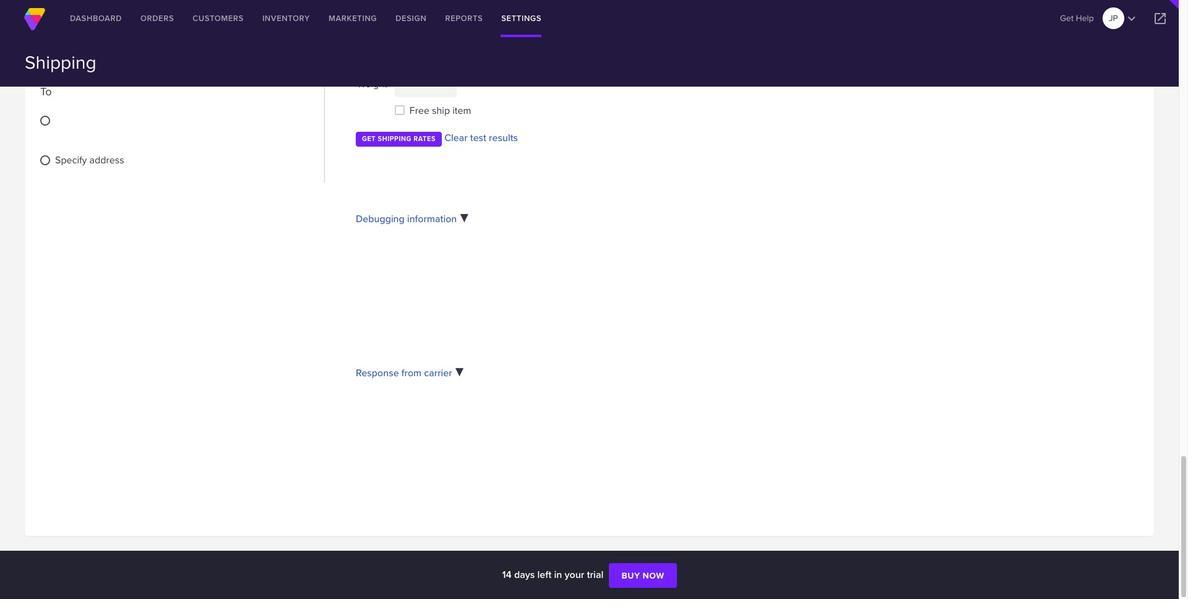 Task type: vqa. For each thing, say whether or not it's contained in the screenshot.
first Advanced link from the bottom of the page
no



Task type: locate. For each thing, give the bounding box(es) containing it.
debugging information
[[356, 211, 457, 226]]

reports
[[445, 12, 483, 24]]

rates
[[414, 134, 436, 144]]

14
[[502, 567, 512, 582]]

clear test results link
[[444, 131, 518, 145]]

1 horizontal spatial get
[[1060, 12, 1074, 24]]

dashboard link
[[61, 0, 131, 37]]

response
[[356, 366, 399, 380]]

1 horizontal spatial from
[[96, 32, 119, 47]]

buy now
[[622, 569, 664, 582]]

buy now link
[[609, 563, 677, 588]]

from
[[401, 366, 422, 380]]

help
[[1076, 12, 1094, 24]]

get help
[[1060, 12, 1094, 24]]

 link
[[1142, 0, 1179, 37]]


[[1153, 11, 1168, 26]]

1 vertical spatial get
[[362, 134, 376, 144]]

settings
[[501, 12, 542, 24]]

get inside button
[[362, 134, 376, 144]]

use
[[55, 32, 72, 47]]

1 vertical spatial from
[[96, 32, 119, 47]]

free ship item
[[410, 104, 471, 118]]

1 vertical spatial shipping
[[378, 134, 411, 144]]

carrier
[[424, 366, 452, 380]]

weight
[[357, 77, 387, 91]]

trial
[[587, 567, 604, 582]]

from up use
[[40, 2, 66, 18]]

get for get shipping rates
[[362, 134, 376, 144]]

from inside use ship from location
[[96, 32, 119, 47]]

get down weight
[[362, 134, 376, 144]]

1 horizontal spatial shipping
[[378, 134, 411, 144]]

shipping left rates
[[378, 134, 411, 144]]

0 horizontal spatial get
[[362, 134, 376, 144]]

get shipping rates
[[362, 134, 436, 144]]

0 vertical spatial shipping
[[25, 49, 96, 76]]

get left help
[[1060, 12, 1074, 24]]

shipping
[[25, 49, 96, 76], [378, 134, 411, 144]]

response from carrier link
[[356, 366, 452, 380]]

shipping down use
[[25, 49, 96, 76]]

get
[[1060, 12, 1074, 24], [362, 134, 376, 144]]

0 horizontal spatial shipping
[[25, 49, 96, 76]]

0 horizontal spatial from
[[40, 2, 66, 18]]

specify address
[[55, 153, 124, 167]]

from right ship
[[96, 32, 119, 47]]


[[1124, 11, 1139, 26]]

14 days left in your trial
[[502, 567, 606, 582]]

jp
[[1109, 12, 1118, 24]]

information
[[407, 211, 457, 226]]

left
[[537, 567, 552, 582]]

free
[[410, 104, 429, 118]]

0 vertical spatial get
[[1060, 12, 1074, 24]]

item
[[453, 104, 471, 118]]

from
[[40, 2, 66, 18], [96, 32, 119, 47]]



Task type: describe. For each thing, give the bounding box(es) containing it.
to
[[40, 83, 52, 99]]

clear
[[444, 131, 468, 145]]

your
[[565, 567, 584, 582]]

days
[[514, 567, 535, 582]]

ship
[[432, 104, 450, 118]]

results
[[489, 131, 518, 145]]

get shipping rates button
[[356, 132, 442, 146]]

debugging information link
[[356, 211, 457, 226]]

marketing
[[329, 12, 377, 24]]

in
[[554, 567, 562, 582]]

order
[[356, 2, 385, 18]]

0 vertical spatial from
[[40, 2, 66, 18]]

now
[[643, 569, 664, 582]]

inventory
[[262, 12, 310, 24]]

customers
[[193, 12, 244, 24]]

design
[[396, 12, 427, 24]]

ship
[[75, 32, 94, 47]]

shipping inside button
[[378, 134, 411, 144]]

location
[[55, 47, 89, 62]]

address
[[89, 153, 124, 167]]

debugging
[[356, 211, 405, 226]]

buy
[[622, 569, 640, 582]]

Weight text field
[[395, 71, 457, 97]]

dashboard
[[70, 12, 122, 24]]

get for get help
[[1060, 12, 1074, 24]]

use ship from location
[[55, 32, 119, 62]]

clear test results
[[444, 131, 518, 145]]

test
[[470, 131, 486, 145]]

response from carrier
[[356, 366, 452, 380]]

orders
[[140, 12, 174, 24]]

specify
[[55, 153, 87, 167]]



